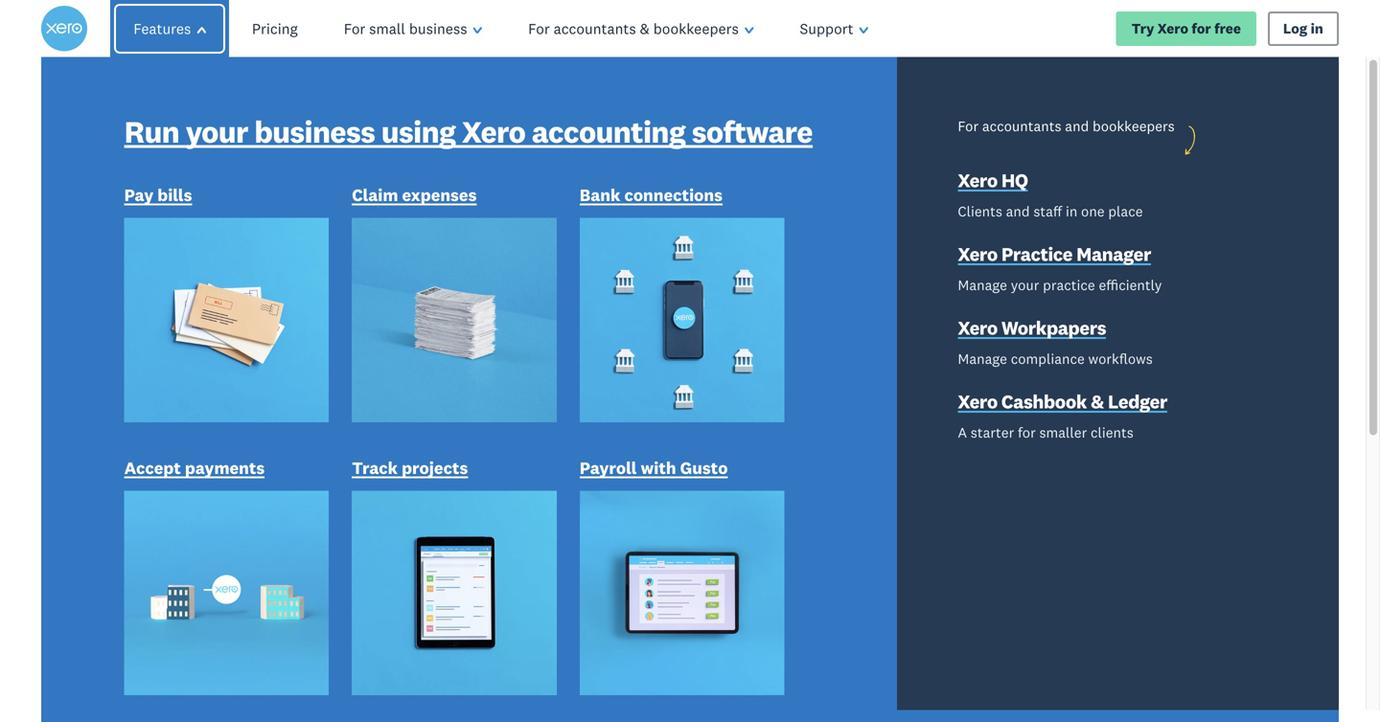 Task type: describe. For each thing, give the bounding box(es) containing it.
xero hq
[[958, 169, 1028, 192]]

log in link
[[1268, 12, 1339, 46]]

xero inside back to what you love with xero accounting software
[[152, 289, 296, 375]]

xero inside xero cashbook & ledger link
[[958, 390, 998, 414]]

ledger
[[1108, 390, 1168, 414]]

try
[[1132, 20, 1155, 37]]

a xero user decorating a cake with blue icing. social proof badges surrounding the circular image. image
[[704, 58, 1339, 723]]

try xero for free
[[1132, 20, 1242, 37]]

compare all plans
[[374, 660, 495, 678]]

practice
[[1002, 242, 1073, 266]]

software inside back to what you love with xero accounting software
[[152, 413, 427, 500]]

accounting inside back to what you love with xero accounting software
[[152, 351, 502, 437]]

get
[[377, 521, 419, 554]]

support
[[800, 19, 854, 38]]

business for small
[[409, 19, 467, 38]]

you inside limited time offer: get 50% off for 3 months* plus free onboarding when you purchase xero.
[[221, 585, 263, 618]]

connections
[[625, 185, 723, 206]]

back to what you love with xero accounting software
[[152, 103, 511, 500]]

purchase
[[270, 585, 378, 618]]

manager
[[1077, 242, 1152, 266]]

pricing link
[[229, 0, 321, 58]]

3
[[152, 553, 166, 586]]

for accountants & bookkeepers
[[528, 19, 739, 38]]

expenses
[[402, 185, 477, 206]]

off
[[485, 521, 516, 554]]

time
[[249, 521, 302, 554]]

for for starter
[[1018, 424, 1036, 442]]

months*
[[173, 553, 274, 586]]

xero practice manager link
[[958, 242, 1152, 270]]

onboarding
[[390, 553, 524, 586]]

xero.
[[384, 585, 445, 618]]

for accountants and bookkeepers
[[958, 117, 1175, 135]]

run your business using xero accounting software link
[[124, 113, 813, 155]]

workflows
[[1089, 350, 1153, 368]]

practice
[[1043, 276, 1096, 294]]

claim expenses
[[352, 185, 477, 206]]

claim expenses link
[[352, 184, 477, 210]]

learn what xero can do link
[[152, 652, 339, 687]]

xero hq link
[[958, 169, 1028, 196]]

efficiently
[[1099, 276, 1162, 294]]

pay bills
[[124, 185, 192, 206]]

1 horizontal spatial software
[[692, 113, 813, 151]]

clients
[[958, 203, 1003, 220]]

one
[[1082, 203, 1105, 220]]

manage your practice efficiently
[[958, 276, 1162, 294]]

a
[[958, 424, 968, 442]]

pay bills link
[[124, 184, 192, 210]]

what inside back to what you love with xero accounting software
[[152, 165, 309, 251]]

gusto
[[680, 458, 728, 479]]

all
[[437, 660, 454, 678]]

payroll with gusto link
[[580, 458, 728, 483]]

cashbook
[[1002, 390, 1087, 414]]

offer:
[[308, 521, 371, 554]]

small
[[369, 19, 406, 38]]

a starter for smaller clients
[[958, 424, 1134, 442]]

clients
[[1091, 424, 1134, 442]]

for for for small business
[[344, 19, 366, 38]]

back
[[278, 103, 430, 189]]

limited
[[152, 521, 242, 554]]

accept payments
[[124, 458, 265, 479]]

1 horizontal spatial accounting
[[532, 113, 686, 151]]

with inside 'payroll with gusto' link
[[641, 458, 677, 479]]

for accountants & bookkeepers button
[[505, 0, 777, 58]]

accountants for &
[[554, 19, 636, 38]]

pay
[[124, 185, 154, 206]]

xero cashbook & ledger
[[958, 390, 1168, 414]]

for small business button
[[321, 0, 505, 58]]

do
[[307, 660, 324, 678]]

track
[[352, 458, 398, 479]]

log
[[1284, 20, 1308, 37]]

learn what xero can do
[[167, 660, 324, 678]]

your for manage
[[1011, 276, 1040, 294]]



Task type: locate. For each thing, give the bounding box(es) containing it.
pricing
[[252, 19, 298, 38]]

1 horizontal spatial in
[[1311, 20, 1324, 37]]

compare all plans link
[[374, 660, 495, 682]]

& for ledger
[[1091, 390, 1105, 414]]

0 vertical spatial what
[[152, 165, 309, 251]]

1 vertical spatial accountants
[[983, 117, 1062, 135]]

your down the practice
[[1011, 276, 1040, 294]]

1 vertical spatial for
[[1018, 424, 1036, 442]]

manage down xero workpapers link
[[958, 350, 1008, 368]]

you inside back to what you love with xero accounting software
[[323, 165, 437, 251]]

0 horizontal spatial &
[[640, 19, 650, 38]]

accounting
[[532, 113, 686, 151], [152, 351, 502, 437]]

0 horizontal spatial software
[[152, 413, 427, 500]]

software
[[692, 113, 813, 151], [152, 413, 427, 500]]

with inside back to what you love with xero accounting software
[[296, 227, 435, 313]]

learn
[[167, 660, 206, 678]]

claim
[[352, 185, 398, 206]]

log in
[[1284, 20, 1324, 37]]

0 vertical spatial &
[[640, 19, 650, 38]]

1 horizontal spatial for
[[528, 19, 550, 38]]

manage down the practice
[[958, 276, 1008, 294]]

bank connections link
[[580, 184, 723, 210]]

0 horizontal spatial in
[[1066, 203, 1078, 220]]

xero
[[1158, 20, 1189, 37], [462, 113, 526, 151], [958, 169, 998, 192], [958, 242, 998, 266], [152, 289, 296, 375], [958, 316, 998, 340], [958, 390, 998, 414], [245, 660, 276, 678]]

0 vertical spatial accountants
[[554, 19, 636, 38]]

for right try in the top right of the page
[[1192, 20, 1212, 37]]

in left the one
[[1066, 203, 1078, 220]]

compare
[[374, 660, 434, 678]]

your for run
[[186, 113, 248, 151]]

1 vertical spatial bookkeepers
[[1093, 117, 1175, 135]]

1 horizontal spatial bookkeepers
[[1093, 117, 1175, 135]]

1 vertical spatial business
[[254, 113, 375, 151]]

0 horizontal spatial and
[[1006, 203, 1030, 220]]

1 horizontal spatial &
[[1091, 390, 1105, 414]]

0 vertical spatial and
[[1066, 117, 1089, 135]]

1 vertical spatial what
[[209, 660, 242, 678]]

bank connections
[[580, 185, 723, 206]]

&
[[640, 19, 650, 38], [1091, 390, 1105, 414]]

1 vertical spatial your
[[1011, 276, 1040, 294]]

1 manage from the top
[[958, 276, 1008, 294]]

manage
[[958, 276, 1008, 294], [958, 350, 1008, 368]]

for right starter
[[1018, 424, 1036, 442]]

in
[[1311, 20, 1324, 37], [1066, 203, 1078, 220]]

can
[[280, 660, 304, 678]]

0 vertical spatial free
[[1215, 20, 1242, 37]]

free
[[1215, 20, 1242, 37], [337, 553, 383, 586]]

business up claim
[[254, 113, 375, 151]]

accountants for and
[[983, 117, 1062, 135]]

& inside dropdown button
[[640, 19, 650, 38]]

0 vertical spatial in
[[1311, 20, 1324, 37]]

for small business
[[344, 19, 467, 38]]

xero inside xero practice manager link
[[958, 242, 998, 266]]

run
[[124, 113, 179, 151]]

xero workpapers link
[[958, 316, 1107, 344]]

limited time offer: get 50% off for 3 months* plus free onboarding when you purchase xero.
[[152, 521, 556, 618]]

for right off on the left bottom of page
[[523, 521, 556, 554]]

payroll with gusto
[[580, 458, 728, 479]]

1 horizontal spatial and
[[1066, 117, 1089, 135]]

smaller
[[1040, 424, 1088, 442]]

for for for accountants & bookkeepers
[[528, 19, 550, 38]]

free left log
[[1215, 20, 1242, 37]]

free right plus
[[337, 553, 383, 586]]

0 vertical spatial accounting
[[532, 113, 686, 151]]

accounting up bank
[[532, 113, 686, 151]]

track projects
[[352, 458, 468, 479]]

xero inside xero hq link
[[958, 169, 998, 192]]

with down claim
[[296, 227, 435, 313]]

bookkeepers for for accountants & bookkeepers
[[654, 19, 739, 38]]

for for xero
[[1192, 20, 1212, 37]]

business right small
[[409, 19, 467, 38]]

50%
[[426, 521, 479, 554]]

1 horizontal spatial your
[[1011, 276, 1040, 294]]

free inside limited time offer: get 50% off for 3 months* plus free onboarding when you purchase xero.
[[337, 553, 383, 586]]

accept
[[124, 458, 181, 479]]

payroll
[[580, 458, 637, 479]]

to
[[444, 103, 511, 189]]

compliance
[[1011, 350, 1085, 368]]

love
[[152, 227, 282, 313]]

1 vertical spatial manage
[[958, 350, 1008, 368]]

starter
[[971, 424, 1015, 442]]

0 vertical spatial business
[[409, 19, 467, 38]]

0 horizontal spatial accountants
[[554, 19, 636, 38]]

0 vertical spatial with
[[296, 227, 435, 313]]

track projects link
[[352, 458, 468, 483]]

0 horizontal spatial your
[[186, 113, 248, 151]]

in inside 'link'
[[1311, 20, 1324, 37]]

for inside limited time offer: get 50% off for 3 months* plus free onboarding when you purchase xero.
[[523, 521, 556, 554]]

business inside dropdown button
[[409, 19, 467, 38]]

0 horizontal spatial accounting
[[152, 351, 502, 437]]

1 horizontal spatial accountants
[[983, 117, 1062, 135]]

xero inside xero workpapers link
[[958, 316, 998, 340]]

when
[[152, 585, 214, 618]]

bank
[[580, 185, 621, 206]]

features
[[133, 19, 191, 38]]

1 vertical spatial with
[[641, 458, 677, 479]]

features button
[[105, 0, 235, 58]]

and
[[1066, 117, 1089, 135], [1006, 203, 1030, 220]]

1 vertical spatial free
[[337, 553, 383, 586]]

0 vertical spatial for
[[1192, 20, 1212, 37]]

business for your
[[254, 113, 375, 151]]

run your business using xero accounting software
[[124, 113, 813, 151]]

manage for workpapers
[[958, 350, 1008, 368]]

1 vertical spatial and
[[1006, 203, 1030, 220]]

accountants inside dropdown button
[[554, 19, 636, 38]]

0 vertical spatial you
[[323, 165, 437, 251]]

1 horizontal spatial with
[[641, 458, 677, 479]]

0 horizontal spatial for
[[344, 19, 366, 38]]

xero practice manager
[[958, 242, 1152, 266]]

hq
[[1002, 169, 1028, 192]]

1 vertical spatial software
[[152, 413, 427, 500]]

1 vertical spatial you
[[221, 585, 263, 618]]

xero cashbook & ledger link
[[958, 390, 1168, 418]]

clients and staff in one place
[[958, 203, 1143, 220]]

0 vertical spatial software
[[692, 113, 813, 151]]

you
[[323, 165, 437, 251], [221, 585, 263, 618]]

1 horizontal spatial for
[[1018, 424, 1036, 442]]

1 horizontal spatial you
[[323, 165, 437, 251]]

0 vertical spatial your
[[186, 113, 248, 151]]

0 vertical spatial manage
[[958, 276, 1008, 294]]

and up the one
[[1066, 117, 1089, 135]]

business
[[409, 19, 467, 38], [254, 113, 375, 151]]

0 horizontal spatial bookkeepers
[[654, 19, 739, 38]]

using
[[381, 113, 456, 151]]

1 vertical spatial accounting
[[152, 351, 502, 437]]

bills
[[158, 185, 192, 206]]

support button
[[777, 0, 892, 58]]

with left gusto
[[641, 458, 677, 479]]

accounting up track
[[152, 351, 502, 437]]

0 horizontal spatial for
[[523, 521, 556, 554]]

1 vertical spatial &
[[1091, 390, 1105, 414]]

plus
[[280, 553, 331, 586]]

1 horizontal spatial free
[[1215, 20, 1242, 37]]

staff
[[1034, 203, 1063, 220]]

accept payments link
[[124, 458, 265, 483]]

0 horizontal spatial free
[[337, 553, 383, 586]]

projects
[[402, 458, 468, 479]]

for for for accountants and bookkeepers
[[958, 117, 979, 135]]

plans
[[458, 660, 495, 678]]

bookkeepers for for accountants and bookkeepers
[[1093, 117, 1175, 135]]

place
[[1109, 203, 1143, 220]]

manage for practice
[[958, 276, 1008, 294]]

1 vertical spatial in
[[1066, 203, 1078, 220]]

for
[[344, 19, 366, 38], [528, 19, 550, 38], [958, 117, 979, 135]]

2 manage from the top
[[958, 350, 1008, 368]]

xero inside learn what xero can do link
[[245, 660, 276, 678]]

& for bookkeepers
[[640, 19, 650, 38]]

2 vertical spatial for
[[523, 521, 556, 554]]

workpapers
[[1002, 316, 1107, 340]]

0 horizontal spatial business
[[254, 113, 375, 151]]

0 horizontal spatial you
[[221, 585, 263, 618]]

xero inside run your business using xero accounting software link
[[462, 113, 526, 151]]

2 horizontal spatial for
[[1192, 20, 1212, 37]]

payments
[[185, 458, 265, 479]]

xero workpapers
[[958, 316, 1107, 340]]

0 horizontal spatial with
[[296, 227, 435, 313]]

and left the staff
[[1006, 203, 1030, 220]]

bookkeepers
[[654, 19, 739, 38], [1093, 117, 1175, 135]]

xero homepage image
[[41, 6, 87, 52]]

bookkeepers inside dropdown button
[[654, 19, 739, 38]]

1 horizontal spatial business
[[409, 19, 467, 38]]

2 horizontal spatial for
[[958, 117, 979, 135]]

your right run
[[186, 113, 248, 151]]

xero inside try xero for free link
[[1158, 20, 1189, 37]]

manage compliance workflows
[[958, 350, 1153, 368]]

0 vertical spatial bookkeepers
[[654, 19, 739, 38]]

in right log
[[1311, 20, 1324, 37]]



Task type: vqa. For each thing, say whether or not it's contained in the screenshot.


